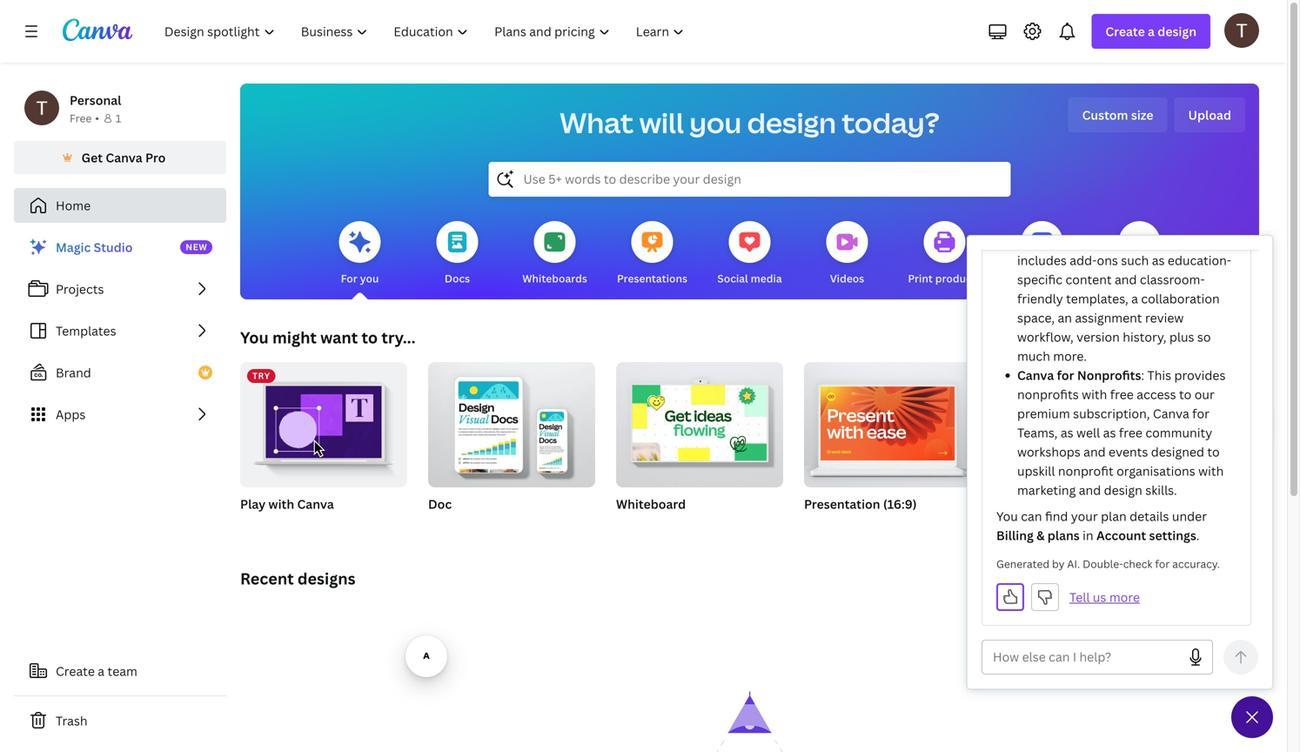 Task type: locate. For each thing, give the bounding box(es) containing it.
create inside dropdown button
[[1106, 23, 1146, 40]]

1 vertical spatial this
[[1148, 367, 1172, 384]]

1 vertical spatial :
[[1142, 367, 1145, 384]]

(squa
[[1272, 496, 1301, 512]]

whiteboards button
[[523, 209, 588, 300]]

2 horizontal spatial design
[[1158, 23, 1197, 40]]

with up instagram
[[1199, 463, 1224, 479]]

group
[[428, 355, 596, 488], [616, 355, 784, 488], [805, 355, 972, 488], [993, 362, 1160, 488], [1181, 362, 1301, 488]]

create up custom size dropdown button
[[1106, 23, 1146, 40]]

1 vertical spatial design
[[748, 104, 837, 141]]

you right will
[[690, 104, 742, 141]]

more
[[1110, 589, 1141, 606]]

1 vertical spatial with
[[1199, 463, 1224, 479]]

: inside : this is free for eligible teachers and students. it includes add-ons such as education- specific content and classroom- friendly templates, a collaboration space, an assignment review workflow, version history, plus so much more.
[[1138, 214, 1141, 230]]

1 vertical spatial a
[[1132, 290, 1139, 307]]

today?
[[842, 104, 940, 141]]

&
[[1037, 527, 1045, 544]]

for you
[[341, 271, 379, 286]]

for down more.
[[1058, 367, 1075, 384]]

media
[[751, 271, 782, 286]]

create
[[1106, 23, 1146, 40], [56, 663, 95, 680]]

a for design
[[1149, 23, 1155, 40]]

and up such in the right top of the page
[[1117, 233, 1139, 249]]

1 horizontal spatial you
[[997, 508, 1019, 525]]

2 vertical spatial with
[[269, 496, 294, 512]]

pro
[[145, 149, 166, 166]]

with down nonprofits
[[1082, 386, 1108, 403]]

0 vertical spatial you
[[240, 327, 269, 348]]

an
[[1058, 310, 1073, 326]]

0 horizontal spatial :
[[1138, 214, 1141, 230]]

a up size
[[1149, 23, 1155, 40]]

magic studio
[[56, 239, 133, 256]]

for up education-
[[1210, 214, 1227, 230]]

doc
[[428, 496, 452, 512]]

eligible
[[1018, 233, 1060, 249]]

upskill
[[1018, 463, 1056, 479]]

videos
[[830, 271, 865, 286]]

list
[[14, 230, 226, 432]]

you right 'for'
[[360, 271, 379, 286]]

: up access
[[1142, 367, 1145, 384]]

0 vertical spatial a
[[1149, 23, 1155, 40]]

1 horizontal spatial design
[[1105, 482, 1143, 498]]

0 horizontal spatial as
[[1061, 424, 1074, 441]]

size
[[1132, 107, 1154, 123]]

instagram post (square) group
[[1181, 362, 1301, 535]]

with inside group
[[269, 496, 294, 512]]

design up the search search field
[[748, 104, 837, 141]]

more button
[[1119, 209, 1161, 300]]

group for presentation (16:9)
[[805, 355, 972, 488]]

create a design
[[1106, 23, 1197, 40]]

teams,
[[1018, 424, 1058, 441]]

workflow,
[[1018, 329, 1074, 345]]

in
[[1083, 527, 1094, 544]]

websites button
[[1020, 209, 1066, 300]]

free up events
[[1120, 424, 1143, 441]]

free
[[1184, 214, 1207, 230], [1111, 386, 1134, 403], [1120, 424, 1143, 441]]

a down more
[[1132, 290, 1139, 307]]

for down our
[[1193, 405, 1210, 422]]

(16:9)
[[884, 496, 917, 512]]

0 vertical spatial this
[[1144, 214, 1168, 230]]

free
[[70, 111, 92, 125]]

get canva pro button
[[14, 141, 226, 174]]

apps link
[[14, 397, 226, 432]]

education-
[[1168, 252, 1232, 269]]

and down such in the right top of the page
[[1115, 271, 1138, 288]]

0 horizontal spatial to
[[362, 327, 378, 348]]

subscription,
[[1074, 405, 1151, 422]]

this left is
[[1144, 214, 1168, 230]]

nonprofits
[[1078, 367, 1142, 384]]

1
[[116, 111, 121, 125]]

review
[[1146, 310, 1185, 326]]

0 vertical spatial create
[[1106, 23, 1146, 40]]

design left terry turtle icon
[[1158, 23, 1197, 40]]

1 horizontal spatial create
[[1106, 23, 1146, 40]]

This response was helpful button
[[997, 583, 1025, 611]]

2 horizontal spatial a
[[1149, 23, 1155, 40]]

you inside 'you can find your plan details under billing & plans in account settings .'
[[997, 508, 1019, 525]]

0 horizontal spatial you
[[240, 327, 269, 348]]

0 vertical spatial to
[[362, 327, 378, 348]]

and down nonprofit
[[1079, 482, 1102, 498]]

plans
[[1048, 527, 1080, 544]]

well
[[1077, 424, 1101, 441]]

get
[[82, 149, 103, 166]]

canva right play
[[297, 496, 334, 512]]

2 horizontal spatial to
[[1208, 444, 1220, 460]]

1 vertical spatial you
[[360, 271, 379, 286]]

design
[[1158, 23, 1197, 40], [748, 104, 837, 141], [1105, 482, 1143, 498]]

design inside : this provides nonprofits with free access to our premium subscription, canva for teams, as well as free community workshops and events designed to upskill nonprofit organisations with marketing and design skills.
[[1105, 482, 1143, 498]]

top level navigation element
[[153, 14, 700, 49]]

more
[[1127, 271, 1153, 286]]

this for is
[[1144, 214, 1168, 230]]

0 vertical spatial :
[[1138, 214, 1141, 230]]

content
[[1066, 271, 1112, 288]]

1 horizontal spatial :
[[1142, 367, 1145, 384]]

community
[[1146, 424, 1213, 441]]

create inside button
[[56, 663, 95, 680]]

2 horizontal spatial with
[[1199, 463, 1224, 479]]

projects link
[[14, 272, 226, 306]]

free up subscription,
[[1111, 386, 1134, 403]]

as left well
[[1061, 424, 1074, 441]]

try
[[253, 370, 270, 382]]

with right play
[[269, 496, 294, 512]]

space,
[[1018, 310, 1055, 326]]

you inside button
[[360, 271, 379, 286]]

nonprofits
[[1018, 386, 1079, 403]]

upload
[[1189, 107, 1232, 123]]

0 vertical spatial free
[[1184, 214, 1207, 230]]

you up try
[[240, 327, 269, 348]]

play with canva
[[240, 496, 334, 512]]

0 horizontal spatial create
[[56, 663, 95, 680]]

terry turtle image
[[1225, 13, 1260, 48]]

design up plan
[[1105, 482, 1143, 498]]

2 horizontal spatial as
[[1153, 252, 1165, 269]]

to right designed
[[1208, 444, 1220, 460]]

as down subscription,
[[1104, 424, 1117, 441]]

as down the students. at right top
[[1153, 252, 1165, 269]]

assignment
[[1076, 310, 1143, 326]]

by
[[1053, 557, 1065, 571]]

as inside : this is free for eligible teachers and students. it includes add-ons such as education- specific content and classroom- friendly templates, a collaboration space, an assignment review workflow, version history, plus so much more.
[[1153, 252, 1165, 269]]

: left is
[[1138, 214, 1141, 230]]

None search field
[[489, 162, 1011, 197]]

designed
[[1152, 444, 1205, 460]]

home link
[[14, 188, 226, 223]]

1 horizontal spatial a
[[1132, 290, 1139, 307]]

0 vertical spatial with
[[1082, 386, 1108, 403]]

custom size
[[1083, 107, 1154, 123]]

0 vertical spatial you
[[690, 104, 742, 141]]

this inside : this is free for eligible teachers and students. it includes add-ons such as education- specific content and classroom- friendly templates, a collaboration space, an assignment review workflow, version history, plus so much more.
[[1144, 214, 1168, 230]]

social
[[718, 271, 749, 286]]

1 horizontal spatial to
[[1180, 386, 1192, 403]]

you for you can find your plan details under billing & plans in account settings .
[[997, 508, 1019, 525]]

video
[[993, 496, 1027, 512]]

you up billing
[[997, 508, 1019, 525]]

want
[[321, 327, 358, 348]]

this up access
[[1148, 367, 1172, 384]]

personal
[[70, 92, 121, 108]]

0 vertical spatial design
[[1158, 23, 1197, 40]]

what will you design today?
[[560, 104, 940, 141]]

1 vertical spatial create
[[56, 663, 95, 680]]

canva up community
[[1154, 405, 1190, 422]]

2 vertical spatial to
[[1208, 444, 1220, 460]]

:
[[1138, 214, 1141, 230], [1142, 367, 1145, 384]]

generated
[[997, 557, 1050, 571]]

us
[[1094, 589, 1107, 606]]

create left team on the bottom left of page
[[56, 663, 95, 680]]

free right is
[[1184, 214, 1207, 230]]

you might want to try...
[[240, 327, 416, 348]]

: inside : this provides nonprofits with free access to our premium subscription, canva for teams, as well as free community workshops and events designed to upskill nonprofit organisations with marketing and design skills.
[[1142, 367, 1145, 384]]

this inside : this provides nonprofits with free access to our premium subscription, canva for teams, as well as free community workshops and events designed to upskill nonprofit organisations with marketing and design skills.
[[1148, 367, 1172, 384]]

designs
[[298, 568, 356, 589]]

whiteboard group
[[616, 355, 784, 535]]

canva inside button
[[106, 149, 142, 166]]

a inside : this is free for eligible teachers and students. it includes add-ons such as education- specific content and classroom- friendly templates, a collaboration space, an assignment review workflow, version history, plus so much more.
[[1132, 290, 1139, 307]]

what
[[560, 104, 634, 141]]

create for create a design
[[1106, 23, 1146, 40]]

to left try...
[[362, 327, 378, 348]]

a inside dropdown button
[[1149, 23, 1155, 40]]

2 vertical spatial design
[[1105, 482, 1143, 498]]

.
[[1197, 527, 1200, 544]]

recent designs
[[240, 568, 356, 589]]

design inside dropdown button
[[1158, 23, 1197, 40]]

0 horizontal spatial a
[[98, 663, 105, 680]]

to left our
[[1180, 386, 1192, 403]]

for
[[1210, 214, 1227, 230], [1058, 367, 1075, 384], [1193, 405, 1210, 422], [1156, 557, 1170, 571]]

much
[[1018, 348, 1051, 364]]

projects
[[56, 281, 104, 297]]

and
[[1117, 233, 1139, 249], [1115, 271, 1138, 288], [1084, 444, 1106, 460], [1079, 482, 1102, 498]]

canva inside group
[[297, 496, 334, 512]]

a left team on the bottom left of page
[[98, 663, 105, 680]]

1 horizontal spatial you
[[690, 104, 742, 141]]

2 vertical spatial a
[[98, 663, 105, 680]]

upload button
[[1175, 98, 1246, 132]]

with
[[1082, 386, 1108, 403], [1199, 463, 1224, 479], [269, 496, 294, 512]]

canva left pro
[[106, 149, 142, 166]]

a inside button
[[98, 663, 105, 680]]

1 vertical spatial you
[[997, 508, 1019, 525]]

0 horizontal spatial you
[[360, 271, 379, 286]]

0 horizontal spatial with
[[269, 496, 294, 512]]

more.
[[1054, 348, 1087, 364]]

magic
[[56, 239, 91, 256]]

generated by ai. double-check for accuracy.
[[997, 557, 1221, 571]]

provides
[[1175, 367, 1226, 384]]

group for instagram post (squa
[[1181, 362, 1301, 488]]

as for such
[[1153, 252, 1165, 269]]

canva
[[106, 149, 142, 166], [1018, 367, 1055, 384], [1154, 405, 1190, 422], [297, 496, 334, 512]]



Task type: vqa. For each thing, say whether or not it's contained in the screenshot.
tablet
no



Task type: describe. For each thing, give the bounding box(es) containing it.
students.
[[1142, 233, 1197, 249]]

account
[[1097, 527, 1147, 544]]

print products button
[[908, 209, 982, 300]]

settings
[[1150, 527, 1197, 544]]

such
[[1122, 252, 1150, 269]]

print
[[908, 271, 933, 286]]

0 horizontal spatial design
[[748, 104, 837, 141]]

tell
[[1070, 589, 1091, 606]]

presentation (16:9) group
[[805, 355, 972, 535]]

Search search field
[[524, 163, 977, 196]]

play
[[240, 496, 266, 512]]

this for provides
[[1148, 367, 1172, 384]]

doc group
[[428, 355, 596, 535]]

for
[[341, 271, 358, 286]]

docs
[[445, 271, 470, 286]]

Ask Canva Assistant for help text field
[[993, 641, 1179, 674]]

custom
[[1083, 107, 1129, 123]]

create a design button
[[1092, 14, 1211, 49]]

find
[[1046, 508, 1069, 525]]

videos button
[[827, 209, 869, 300]]

This response was unhelpful button
[[1032, 583, 1060, 611]]

double-
[[1083, 557, 1124, 571]]

1 horizontal spatial with
[[1082, 386, 1108, 403]]

plan
[[1102, 508, 1127, 525]]

: for teachers
[[1138, 214, 1141, 230]]

docs button
[[437, 209, 478, 300]]

post
[[1243, 496, 1270, 512]]

for you button
[[339, 209, 381, 300]]

our
[[1195, 386, 1215, 403]]

for right check
[[1156, 557, 1170, 571]]

social media
[[718, 271, 782, 286]]

products
[[936, 271, 982, 286]]

events
[[1109, 444, 1149, 460]]

: this provides nonprofits with free access to our premium subscription, canva for teams, as well as free community workshops and events designed to upskill nonprofit organisations with marketing and design skills.
[[1018, 367, 1226, 498]]

check
[[1124, 557, 1153, 571]]

includes
[[1018, 252, 1067, 269]]

details
[[1130, 508, 1170, 525]]

websites
[[1020, 271, 1066, 286]]

for inside : this provides nonprofits with free access to our premium subscription, canva for teams, as well as free community workshops and events designed to upskill nonprofit organisations with marketing and design skills.
[[1193, 405, 1210, 422]]

create for create a team
[[56, 663, 95, 680]]

history,
[[1123, 329, 1167, 345]]

video group
[[993, 362, 1160, 535]]

free •
[[70, 111, 99, 125]]

trash link
[[14, 704, 226, 738]]

will
[[640, 104, 684, 141]]

custom size button
[[1069, 98, 1168, 132]]

instagram post (squa
[[1181, 496, 1301, 512]]

billing
[[997, 527, 1034, 544]]

and down well
[[1084, 444, 1106, 460]]

1 horizontal spatial as
[[1104, 424, 1117, 441]]

assistant panel dialog
[[967, 0, 1274, 690]]

so
[[1198, 329, 1212, 345]]

play with canva group
[[240, 362, 407, 514]]

team
[[108, 663, 137, 680]]

1 vertical spatial free
[[1111, 386, 1134, 403]]

can
[[1022, 508, 1043, 525]]

1 vertical spatial to
[[1180, 386, 1192, 403]]

canva inside : this provides nonprofits with free access to our premium subscription, canva for teams, as well as free community workshops and events designed to upskill nonprofit organisations with marketing and design skills.
[[1154, 405, 1190, 422]]

trash
[[56, 713, 88, 729]]

as for teams,
[[1061, 424, 1074, 441]]

accuracy.
[[1173, 557, 1221, 571]]

workshops
[[1018, 444, 1081, 460]]

•
[[95, 111, 99, 125]]

print products
[[908, 271, 982, 286]]

free inside : this is free for eligible teachers and students. it includes add-ons such as education- specific content and classroom- friendly templates, a collaboration space, an assignment review workflow, version history, plus so much more.
[[1184, 214, 1207, 230]]

marketing
[[1018, 482, 1076, 498]]

plus
[[1170, 329, 1195, 345]]

templates,
[[1067, 290, 1129, 307]]

apps
[[56, 406, 86, 423]]

access
[[1137, 386, 1177, 403]]

brand
[[56, 364, 91, 381]]

a for team
[[98, 663, 105, 680]]

canva down much
[[1018, 367, 1055, 384]]

get canva pro
[[82, 149, 166, 166]]

it
[[1200, 233, 1209, 249]]

presentations
[[617, 271, 688, 286]]

for inside : this is free for eligible teachers and students. it includes add-ons such as education- specific content and classroom- friendly templates, a collaboration space, an assignment review workflow, version history, plus so much more.
[[1210, 214, 1227, 230]]

instagram
[[1181, 496, 1240, 512]]

you can find your plan details under billing & plans in account settings .
[[997, 508, 1208, 544]]

create a team
[[56, 663, 137, 680]]

premium
[[1018, 405, 1071, 422]]

list containing magic studio
[[14, 230, 226, 432]]

nonprofit
[[1059, 463, 1114, 479]]

add-
[[1070, 252, 1098, 269]]

: for access
[[1142, 367, 1145, 384]]

ai.
[[1068, 557, 1081, 571]]

you for you might want to try...
[[240, 327, 269, 348]]

might
[[273, 327, 317, 348]]

organisations
[[1117, 463, 1196, 479]]

presentation (16:9)
[[805, 496, 917, 512]]

create a team button
[[14, 654, 226, 689]]

skills.
[[1146, 482, 1178, 498]]

presentations button
[[617, 209, 688, 300]]

group for video
[[993, 362, 1160, 488]]

tell us more button
[[1070, 589, 1141, 606]]

2 vertical spatial free
[[1120, 424, 1143, 441]]

ons
[[1098, 252, 1119, 269]]

templates
[[56, 323, 116, 339]]

recent
[[240, 568, 294, 589]]

studio
[[94, 239, 133, 256]]

your
[[1072, 508, 1099, 525]]

home
[[56, 197, 91, 214]]



